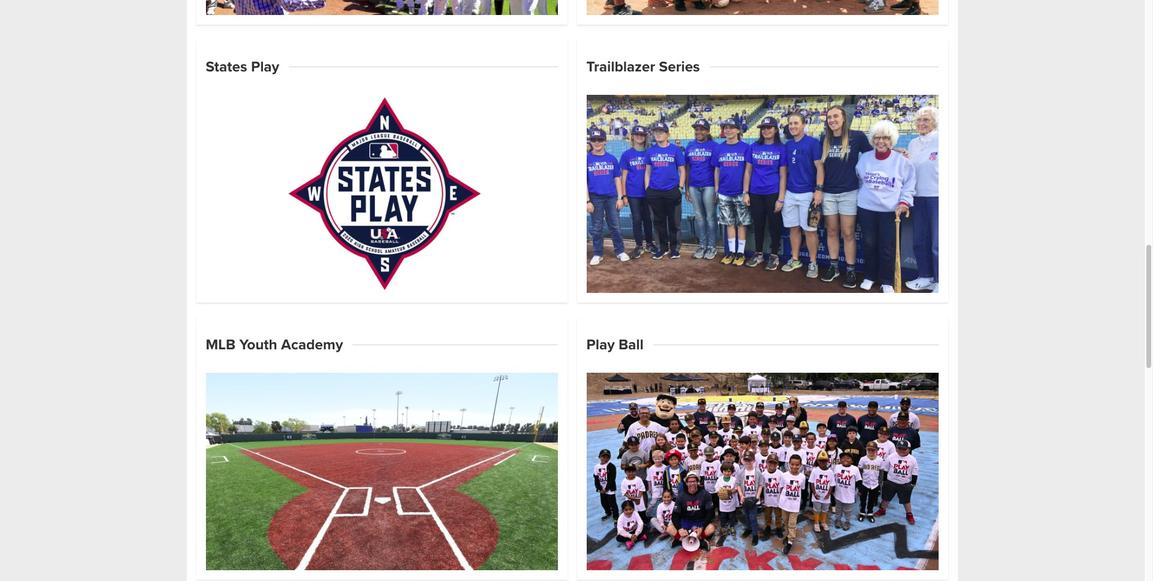 Task type: describe. For each thing, give the bounding box(es) containing it.
mlb
[[206, 336, 236, 354]]

series
[[659, 58, 700, 75]]

ball
[[619, 336, 644, 354]]

1 horizontal spatial play
[[587, 336, 615, 354]]



Task type: locate. For each thing, give the bounding box(es) containing it.
0 horizontal spatial play
[[251, 58, 279, 75]]

youth
[[239, 336, 277, 354]]

play right states
[[251, 58, 279, 75]]

play ball
[[587, 336, 644, 354]]

play left ball
[[587, 336, 615, 354]]

states play
[[206, 58, 279, 75]]

trailblazer series
[[587, 58, 700, 75]]

1 vertical spatial play
[[587, 336, 615, 354]]

play
[[251, 58, 279, 75], [587, 336, 615, 354]]

trailblazer
[[587, 58, 656, 75]]

states
[[206, 58, 247, 75]]

mlb youth academy
[[206, 336, 343, 354]]

0 vertical spatial play
[[251, 58, 279, 75]]

academy
[[281, 336, 343, 354]]



Task type: vqa. For each thing, say whether or not it's contained in the screenshot.
Triple-
no



